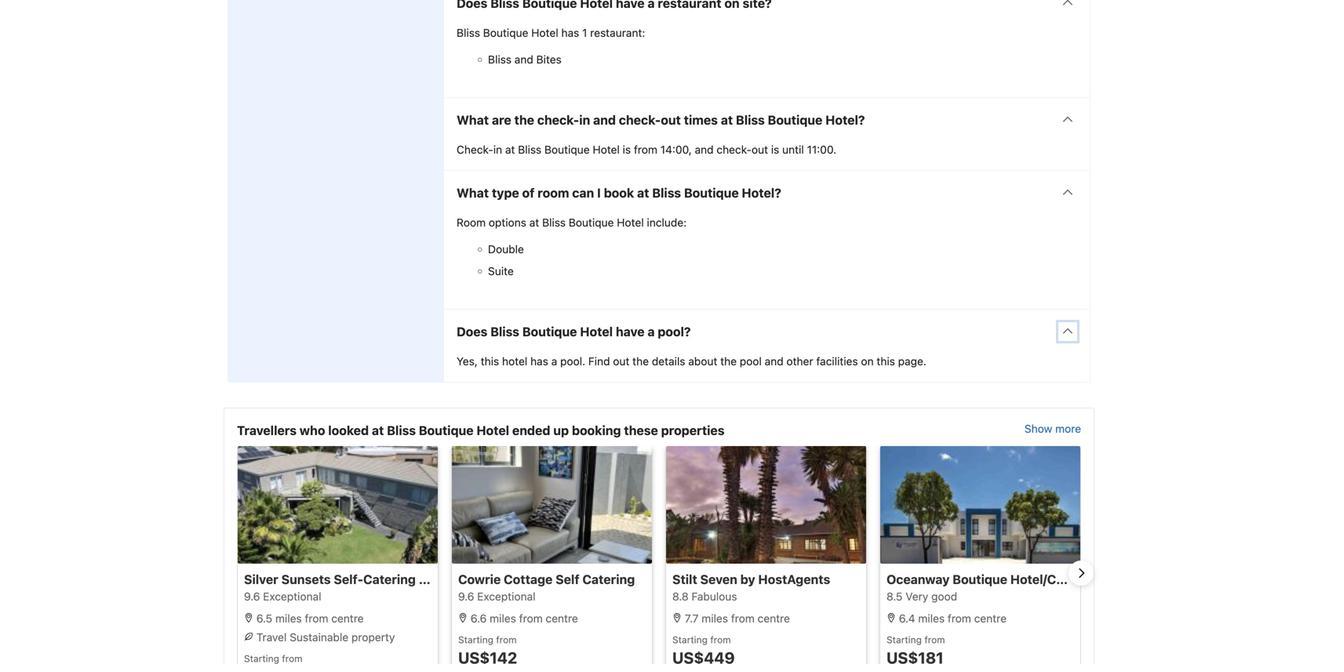 Task type: locate. For each thing, give the bounding box(es) containing it.
bliss and bites
[[488, 53, 562, 66]]

boutique up pool.
[[522, 324, 577, 339]]

0 vertical spatial hotel?
[[826, 113, 865, 127]]

0 horizontal spatial in
[[493, 143, 502, 156]]

starting down 6.4 on the right of page
[[887, 635, 922, 646]]

starting from for stilt
[[672, 635, 731, 646]]

from down 6.6 miles from centre
[[496, 635, 517, 646]]

boutique inside what are the check-in and check-out times at bliss boutique hotel? dropdown button
[[768, 113, 823, 127]]

0 horizontal spatial is
[[623, 143, 631, 156]]

boutique down i
[[569, 216, 614, 229]]

facilities
[[816, 355, 858, 368]]

check- down what are the check-in and check-out times at bliss boutique hotel? dropdown button
[[717, 143, 752, 156]]

the left pool
[[720, 355, 737, 368]]

travel
[[256, 631, 287, 644]]

hotel? down what are the check-in and check-out times at bliss boutique hotel? dropdown button
[[742, 185, 781, 200]]

catering up property
[[363, 572, 416, 587]]

1
[[582, 26, 587, 39]]

more
[[1055, 422, 1081, 435]]

centre for hotel/conference
[[974, 612, 1007, 625]]

travel sustainable property
[[253, 631, 395, 644]]

restaurant:
[[590, 26, 645, 39]]

1 vertical spatial a
[[551, 355, 557, 368]]

0 vertical spatial has
[[561, 26, 579, 39]]

1 miles from the left
[[275, 612, 302, 625]]

boutique inside does bliss boutique hotel have a pool? dropdown button
[[522, 324, 577, 339]]

a left pool.
[[551, 355, 557, 368]]

boutique up include:
[[684, 185, 739, 200]]

0 horizontal spatial this
[[481, 355, 499, 368]]

out for bliss
[[661, 113, 681, 127]]

is
[[623, 143, 631, 156], [771, 143, 779, 156]]

room
[[538, 185, 569, 200]]

a
[[648, 324, 655, 339], [551, 355, 557, 368]]

cowrie cottage self catering 9.6 exceptional
[[458, 572, 635, 603]]

starting from down 7.7
[[672, 635, 731, 646]]

0 horizontal spatial a
[[551, 355, 557, 368]]

2 horizontal spatial the
[[720, 355, 737, 368]]

until
[[782, 143, 804, 156]]

oceanway
[[887, 572, 950, 587]]

1 catering from the left
[[363, 572, 416, 587]]

in inside dropdown button
[[579, 113, 590, 127]]

of
[[522, 185, 535, 200]]

hotel
[[531, 26, 558, 39], [593, 143, 620, 156], [617, 216, 644, 229], [580, 324, 613, 339], [477, 423, 509, 438]]

seven
[[700, 572, 737, 587]]

from down 6.4 miles from centre
[[925, 635, 945, 646]]

8.5 very
[[887, 590, 928, 603]]

2 9.6 exceptional from the left
[[458, 590, 536, 603]]

in
[[579, 113, 590, 127], [493, 143, 502, 156]]

this right on
[[877, 355, 895, 368]]

out down what are the check-in and check-out times at bliss boutique hotel? dropdown button
[[752, 143, 768, 156]]

0 horizontal spatial the
[[514, 113, 534, 127]]

what type of room can i book at bliss boutique hotel? button
[[444, 171, 1090, 215]]

include:
[[647, 216, 687, 229]]

has for hotel
[[561, 26, 579, 39]]

1 what from the top
[[457, 113, 489, 127]]

centre down oceanway boutique hotel/conference 8.5 very good
[[974, 612, 1007, 625]]

what inside what are the check-in and check-out times at bliss boutique hotel? dropdown button
[[457, 113, 489, 127]]

1 vertical spatial out
[[752, 143, 768, 156]]

centre up travel sustainable property at the left bottom of page
[[331, 612, 364, 625]]

9.6 exceptional down "cowrie"
[[458, 590, 536, 603]]

miles for cottage
[[490, 612, 516, 625]]

hotel? up "11:00."
[[826, 113, 865, 127]]

check- up check-in at bliss boutique hotel is from 14:00, and check-out is until 11:00.
[[619, 113, 661, 127]]

1 horizontal spatial this
[[877, 355, 895, 368]]

miles for seven
[[702, 612, 728, 625]]

what inside 'what type of room can i book at bliss boutique hotel?' dropdown button
[[457, 185, 489, 200]]

boutique
[[483, 26, 528, 39], [768, 113, 823, 127], [544, 143, 590, 156], [684, 185, 739, 200], [569, 216, 614, 229], [522, 324, 577, 339], [419, 423, 474, 438], [953, 572, 1007, 587]]

booking
[[572, 423, 621, 438]]

hotel up bites
[[531, 26, 558, 39]]

catering for self-
[[363, 572, 416, 587]]

miles right 6.5
[[275, 612, 302, 625]]

what for what are the check-in and check-out times at bliss boutique hotel?
[[457, 113, 489, 127]]

out right find
[[613, 355, 630, 368]]

1 vertical spatial what
[[457, 185, 489, 200]]

starting down 7.7
[[672, 635, 708, 646]]

2 horizontal spatial out
[[752, 143, 768, 156]]

has left 1
[[561, 26, 579, 39]]

boutique up until
[[768, 113, 823, 127]]

boutique up good
[[953, 572, 1007, 587]]

9.6 exceptional
[[244, 590, 321, 603], [458, 590, 536, 603]]

boutique inside 'what type of room can i book at bliss boutique hotel?' dropdown button
[[684, 185, 739, 200]]

2 vertical spatial out
[[613, 355, 630, 368]]

2 centre from the left
[[546, 612, 578, 625]]

starting from down 6.6
[[458, 635, 517, 646]]

bliss
[[457, 26, 480, 39], [488, 53, 512, 66], [736, 113, 765, 127], [518, 143, 542, 156], [652, 185, 681, 200], [542, 216, 566, 229], [490, 324, 519, 339], [387, 423, 416, 438]]

and right pool
[[765, 355, 784, 368]]

has
[[561, 26, 579, 39], [530, 355, 548, 368]]

silver sunsets self-catering apartments 9.6 exceptional
[[244, 572, 491, 603]]

catering
[[363, 572, 416, 587], [582, 572, 635, 587]]

from inside accordion control element
[[634, 143, 657, 156]]

1 horizontal spatial 9.6 exceptional
[[458, 590, 536, 603]]

check- right are
[[537, 113, 579, 127]]

0 horizontal spatial catering
[[363, 572, 416, 587]]

has right hotel
[[530, 355, 548, 368]]

starting from
[[458, 635, 517, 646], [672, 635, 731, 646], [887, 635, 945, 646], [244, 654, 303, 664]]

starting from down 'travel' on the left of page
[[244, 654, 303, 664]]

is left until
[[771, 143, 779, 156]]

at right times
[[721, 113, 733, 127]]

can
[[572, 185, 594, 200]]

3 miles from the left
[[702, 612, 728, 625]]

1 vertical spatial hotel?
[[742, 185, 781, 200]]

out
[[661, 113, 681, 127], [752, 143, 768, 156], [613, 355, 630, 368]]

1 horizontal spatial has
[[561, 26, 579, 39]]

from down 7.7 miles from centre
[[710, 635, 731, 646]]

at
[[721, 113, 733, 127], [505, 143, 515, 156], [637, 185, 649, 200], [529, 216, 539, 229], [372, 423, 384, 438]]

11:00.
[[807, 143, 836, 156]]

type
[[492, 185, 519, 200]]

details
[[652, 355, 685, 368]]

0 horizontal spatial out
[[613, 355, 630, 368]]

who
[[300, 423, 325, 438]]

the left details
[[632, 355, 649, 368]]

starting down 6.6
[[458, 635, 493, 646]]

a right have
[[648, 324, 655, 339]]

hotel up i
[[593, 143, 620, 156]]

1 horizontal spatial in
[[579, 113, 590, 127]]

14:00,
[[660, 143, 692, 156]]

from left 14:00,
[[634, 143, 657, 156]]

centre down stilt seven by hostagents 8.8 fabulous
[[758, 612, 790, 625]]

the inside dropdown button
[[514, 113, 534, 127]]

self
[[556, 572, 579, 587]]

the right are
[[514, 113, 534, 127]]

2 what from the top
[[457, 185, 489, 200]]

1 horizontal spatial a
[[648, 324, 655, 339]]

centre for self
[[546, 612, 578, 625]]

cottage
[[504, 572, 553, 587]]

double
[[488, 243, 524, 256]]

1 vertical spatial has
[[530, 355, 548, 368]]

0 vertical spatial out
[[661, 113, 681, 127]]

sunsets
[[281, 572, 331, 587]]

0 vertical spatial what
[[457, 113, 489, 127]]

book
[[604, 185, 634, 200]]

miles
[[275, 612, 302, 625], [490, 612, 516, 625], [702, 612, 728, 625], [918, 612, 945, 625]]

catering right self
[[582, 572, 635, 587]]

4 centre from the left
[[974, 612, 1007, 625]]

in up check-in at bliss boutique hotel is from 14:00, and check-out is until 11:00.
[[579, 113, 590, 127]]

1 horizontal spatial catering
[[582, 572, 635, 587]]

9.6 exceptional down silver
[[244, 590, 321, 603]]

0 horizontal spatial 9.6 exceptional
[[244, 590, 321, 603]]

check-
[[537, 113, 579, 127], [619, 113, 661, 127], [717, 143, 752, 156]]

catering inside cowrie cottage self catering 9.6 exceptional
[[582, 572, 635, 587]]

other
[[787, 355, 813, 368]]

boutique down yes,
[[419, 423, 474, 438]]

centre down cowrie cottage self catering 9.6 exceptional
[[546, 612, 578, 625]]

region
[[224, 446, 1118, 665]]

0 vertical spatial a
[[648, 324, 655, 339]]

1 9.6 exceptional from the left
[[244, 590, 321, 603]]

miles right 7.7
[[702, 612, 728, 625]]

looked
[[328, 423, 369, 438]]

1 horizontal spatial is
[[771, 143, 779, 156]]

0 horizontal spatial has
[[530, 355, 548, 368]]

catering inside the silver sunsets self-catering apartments 9.6 exceptional
[[363, 572, 416, 587]]

1 centre from the left
[[331, 612, 364, 625]]

silver
[[244, 572, 278, 587]]

starting down 'travel' on the left of page
[[244, 654, 279, 664]]

at right options
[[529, 216, 539, 229]]

4 miles from the left
[[918, 612, 945, 625]]

3 centre from the left
[[758, 612, 790, 625]]

cowrie
[[458, 572, 501, 587]]

out left times
[[661, 113, 681, 127]]

from down good
[[948, 612, 971, 625]]

centre for self-
[[331, 612, 364, 625]]

accordion control element
[[443, 0, 1091, 383]]

2 horizontal spatial check-
[[717, 143, 752, 156]]

starting for cowrie
[[458, 635, 493, 646]]

this right yes,
[[481, 355, 499, 368]]

is up what type of room can i book at bliss boutique hotel?
[[623, 143, 631, 156]]

miles right 6.6
[[490, 612, 516, 625]]

1 horizontal spatial out
[[661, 113, 681, 127]]

what are the check-in and check-out times at bliss boutique hotel? button
[[444, 98, 1090, 142]]

0 vertical spatial in
[[579, 113, 590, 127]]

2 miles from the left
[[490, 612, 516, 625]]

about
[[688, 355, 717, 368]]

travellers
[[237, 423, 297, 438]]

what
[[457, 113, 489, 127], [457, 185, 489, 200]]

what up the room at left
[[457, 185, 489, 200]]

starting from for cowrie
[[458, 635, 517, 646]]

in down are
[[493, 143, 502, 156]]

properties
[[661, 423, 725, 438]]

starting from down 6.4 on the right of page
[[887, 635, 945, 646]]

hotel down book
[[617, 216, 644, 229]]

centre for by
[[758, 612, 790, 625]]

2 catering from the left
[[582, 572, 635, 587]]

0 horizontal spatial hotel?
[[742, 185, 781, 200]]

starting for stilt
[[672, 635, 708, 646]]

hotel?
[[826, 113, 865, 127], [742, 185, 781, 200]]

hotel up find
[[580, 324, 613, 339]]

has for hotel
[[530, 355, 548, 368]]

boutique up bliss and bites
[[483, 26, 528, 39]]

this
[[481, 355, 499, 368], [877, 355, 895, 368]]

and up check-in at bliss boutique hotel is from 14:00, and check-out is until 11:00.
[[593, 113, 616, 127]]

the
[[514, 113, 534, 127], [632, 355, 649, 368], [720, 355, 737, 368]]

out inside dropdown button
[[661, 113, 681, 127]]

miles right 6.4 on the right of page
[[918, 612, 945, 625]]

what left are
[[457, 113, 489, 127]]

from
[[634, 143, 657, 156], [305, 612, 328, 625], [519, 612, 543, 625], [731, 612, 755, 625], [948, 612, 971, 625], [496, 635, 517, 646], [710, 635, 731, 646], [925, 635, 945, 646], [282, 654, 303, 664]]



Task type: describe. For each thing, give the bounding box(es) containing it.
room options at bliss boutique hotel include:
[[457, 216, 687, 229]]

1 is from the left
[[623, 143, 631, 156]]

out for about
[[613, 355, 630, 368]]

1 horizontal spatial check-
[[619, 113, 661, 127]]

these
[[624, 423, 658, 438]]

hostagents
[[758, 572, 830, 587]]

show more link
[[1025, 421, 1081, 440]]

1 horizontal spatial the
[[632, 355, 649, 368]]

stilt
[[672, 572, 697, 587]]

and inside dropdown button
[[593, 113, 616, 127]]

up
[[553, 423, 569, 438]]

hotel left ended
[[477, 423, 509, 438]]

9.6 exceptional inside cowrie cottage self catering 9.6 exceptional
[[458, 590, 536, 603]]

pool?
[[658, 324, 691, 339]]

what type of room can i book at bliss boutique hotel?
[[457, 185, 781, 200]]

property
[[351, 631, 395, 644]]

7.7
[[685, 612, 699, 625]]

options
[[489, 216, 526, 229]]

sustainable
[[290, 631, 348, 644]]

bites
[[536, 53, 562, 66]]

0 horizontal spatial check-
[[537, 113, 579, 127]]

does bliss boutique hotel have a pool? button
[[444, 310, 1090, 354]]

and right 14:00,
[[695, 143, 714, 156]]

8.8 fabulous
[[672, 590, 737, 603]]

starting from for oceanway
[[887, 635, 945, 646]]

6.4 miles from centre
[[896, 612, 1007, 625]]

miles for sunsets
[[275, 612, 302, 625]]

2 this from the left
[[877, 355, 895, 368]]

1 horizontal spatial hotel?
[[826, 113, 865, 127]]

from up sustainable
[[305, 612, 328, 625]]

6.4
[[899, 612, 915, 625]]

1 vertical spatial in
[[493, 143, 502, 156]]

2 is from the left
[[771, 143, 779, 156]]

from down 'travel' on the left of page
[[282, 654, 303, 664]]

find
[[588, 355, 610, 368]]

show more
[[1025, 422, 1081, 435]]

i
[[597, 185, 601, 200]]

does bliss boutique hotel have a pool?
[[457, 324, 691, 339]]

does
[[457, 324, 487, 339]]

page.
[[898, 355, 927, 368]]

yes,
[[457, 355, 478, 368]]

what for what type of room can i book at bliss boutique hotel?
[[457, 185, 489, 200]]

travellers who looked at bliss boutique hotel ended up booking these properties
[[237, 423, 725, 438]]

6.6
[[471, 612, 487, 625]]

miles for boutique
[[918, 612, 945, 625]]

and left bites
[[514, 53, 533, 66]]

region containing silver sunsets self-catering apartments
[[224, 446, 1118, 665]]

7.7 miles from centre
[[682, 612, 790, 625]]

on
[[861, 355, 874, 368]]

check-
[[457, 143, 493, 156]]

6.5
[[256, 612, 272, 625]]

6.5 miles from centre
[[253, 612, 364, 625]]

bliss boutique hotel has 1 restaurant:
[[457, 26, 645, 39]]

1 this from the left
[[481, 355, 499, 368]]

show
[[1025, 422, 1052, 435]]

room
[[457, 216, 486, 229]]

from down cowrie cottage self catering 9.6 exceptional
[[519, 612, 543, 625]]

catering for self
[[582, 572, 635, 587]]

times
[[684, 113, 718, 127]]

are
[[492, 113, 511, 127]]

suite
[[488, 265, 514, 278]]

starting for oceanway
[[887, 635, 922, 646]]

from down stilt seven by hostagents 8.8 fabulous
[[731, 612, 755, 625]]

stilt seven by hostagents 8.8 fabulous
[[672, 572, 830, 603]]

at right book
[[637, 185, 649, 200]]

6.6 miles from centre
[[468, 612, 578, 625]]

self-
[[334, 572, 363, 587]]

pool
[[740, 355, 762, 368]]

pool.
[[560, 355, 585, 368]]

boutique inside oceanway boutique hotel/conference 8.5 very good
[[953, 572, 1007, 587]]

at right looked
[[372, 423, 384, 438]]

by
[[740, 572, 755, 587]]

9.6 exceptional inside the silver sunsets self-catering apartments 9.6 exceptional
[[244, 590, 321, 603]]

a inside dropdown button
[[648, 324, 655, 339]]

at down are
[[505, 143, 515, 156]]

hotel/conference
[[1010, 572, 1118, 587]]

yes, this hotel has a pool. find out the details about the pool and other facilities on this page.
[[457, 355, 927, 368]]

boutique up room
[[544, 143, 590, 156]]

what are the check-in and check-out times at bliss boutique hotel?
[[457, 113, 865, 127]]

ended
[[512, 423, 550, 438]]

oceanway boutique hotel/conference 8.5 very good
[[887, 572, 1118, 603]]

hotel inside dropdown button
[[580, 324, 613, 339]]

have
[[616, 324, 645, 339]]

check-in at bliss boutique hotel is from 14:00, and check-out is until 11:00.
[[457, 143, 836, 156]]

apartments
[[419, 572, 491, 587]]

good
[[931, 590, 957, 603]]

hotel
[[502, 355, 527, 368]]



Task type: vqa. For each thing, say whether or not it's contained in the screenshot.
Search
no



